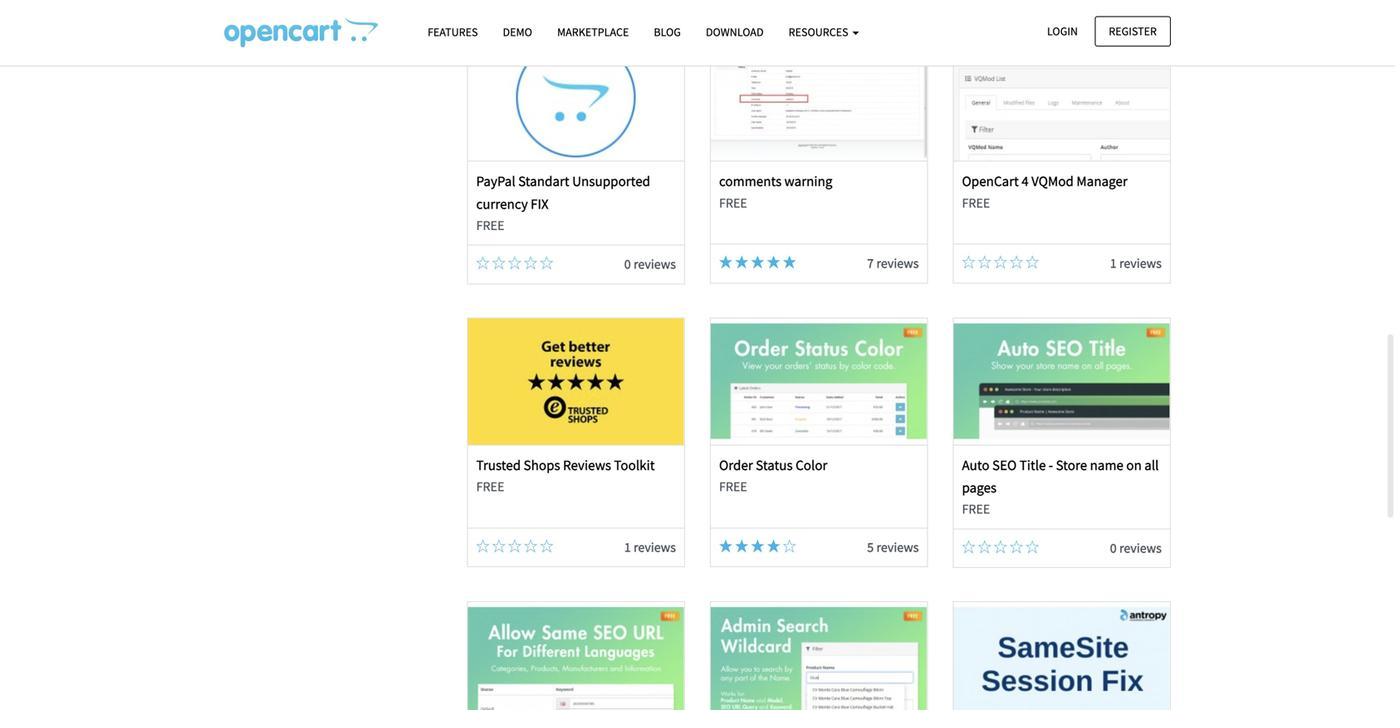 Task type: describe. For each thing, give the bounding box(es) containing it.
shops
[[524, 456, 560, 474]]

5
[[867, 539, 874, 556]]

name
[[1090, 456, 1124, 474]]

free inside paypal standart unsupported currency fix free
[[476, 217, 504, 234]]

login link
[[1033, 16, 1092, 46]]

comments warning image
[[711, 35, 927, 161]]

order status color link
[[719, 456, 828, 474]]

2 horizontal spatial star light image
[[751, 256, 764, 269]]

1 reviews for toolkit
[[624, 539, 676, 556]]

register link
[[1095, 16, 1171, 46]]

order
[[719, 456, 753, 474]]

reviews for comments warning
[[877, 255, 919, 272]]

register
[[1109, 24, 1157, 39]]

color
[[796, 456, 828, 474]]

warning
[[785, 173, 833, 190]]

4
[[1022, 173, 1029, 190]]

trusted shops reviews toolkit image
[[468, 318, 684, 445]]

blog
[[654, 25, 681, 39]]

comments warning free
[[719, 173, 833, 211]]

seo
[[993, 456, 1017, 474]]

currency
[[476, 195, 528, 213]]

paypal standart unsupported currency fix free
[[476, 173, 650, 234]]

trusted shops reviews toolkit free
[[476, 456, 655, 495]]

free inside opencart 4 vqmod manager free
[[962, 195, 990, 211]]

trusted shops reviews toolkit link
[[476, 456, 655, 474]]

free inside auto seo title - store name on all pages free
[[962, 501, 990, 518]]

marketplace
[[557, 25, 629, 39]]

opencart
[[962, 173, 1019, 190]]

1 for manager
[[1110, 255, 1117, 272]]

samesite session fix image
[[954, 602, 1170, 710]]

demo
[[503, 25, 532, 39]]

resources link
[[776, 17, 872, 47]]

admin search wildcard image
[[711, 602, 927, 710]]

0 reviews for auto seo title - store name on all pages
[[1110, 540, 1162, 556]]

opencart - marketplace image
[[224, 17, 378, 47]]

login
[[1047, 24, 1078, 39]]

1 for toolkit
[[624, 539, 631, 556]]

0 for auto seo title - store name on all pages
[[1110, 540, 1117, 556]]

download link
[[694, 17, 776, 47]]

resources
[[789, 25, 851, 39]]

features
[[428, 25, 478, 39]]

fix
[[531, 195, 549, 213]]

trusted
[[476, 456, 521, 474]]

0 reviews for paypal standart unsupported currency fix
[[624, 256, 676, 273]]



Task type: locate. For each thing, give the bounding box(es) containing it.
reviews for paypal standart unsupported currency fix
[[634, 256, 676, 273]]

opencart 4 vqmod manager free
[[962, 173, 1128, 211]]

1 down manager
[[1110, 255, 1117, 272]]

free down currency
[[476, 217, 504, 234]]

0 for paypal standart unsupported currency fix
[[624, 256, 631, 273]]

paypal standart unsupported currency  fix image
[[468, 35, 684, 161]]

1
[[1110, 255, 1117, 272], [624, 539, 631, 556]]

marketplace link
[[545, 17, 641, 47]]

pages
[[962, 479, 997, 496]]

all
[[1145, 456, 1159, 474]]

auto seo title - store name on all pages free
[[962, 456, 1159, 518]]

star light image down order status color free
[[735, 539, 749, 553]]

store
[[1056, 456, 1087, 474]]

1 horizontal spatial 0
[[1110, 540, 1117, 556]]

1 vertical spatial 1 reviews
[[624, 539, 676, 556]]

order status color free
[[719, 456, 828, 495]]

standart
[[518, 173, 570, 190]]

star light o image
[[962, 256, 976, 269], [1010, 256, 1023, 269], [1026, 256, 1039, 269], [476, 256, 490, 270], [508, 256, 522, 270], [508, 539, 522, 553], [524, 539, 537, 553], [962, 540, 976, 553], [1010, 540, 1023, 553], [1026, 540, 1039, 553]]

free inside order status color free
[[719, 478, 747, 495]]

0 vertical spatial 0 reviews
[[624, 256, 676, 273]]

order status color image
[[711, 318, 927, 445]]

1 vertical spatial 0
[[1110, 540, 1117, 556]]

free inside 'trusted shops reviews toolkit free'
[[476, 478, 504, 495]]

reviews
[[563, 456, 611, 474]]

allow same seo url for different languages (oc3... image
[[468, 602, 684, 710]]

0
[[624, 256, 631, 273], [1110, 540, 1117, 556]]

0 horizontal spatial star light image
[[719, 539, 733, 553]]

1 horizontal spatial star light image
[[735, 539, 749, 553]]

0 vertical spatial 0
[[624, 256, 631, 273]]

star light image
[[719, 256, 733, 269], [735, 256, 749, 269], [767, 256, 780, 269], [783, 256, 796, 269], [751, 539, 764, 553], [767, 539, 780, 553]]

free down opencart
[[962, 195, 990, 211]]

paypal
[[476, 173, 516, 190]]

vqmod
[[1032, 173, 1074, 190]]

7 reviews
[[867, 255, 919, 272]]

features link
[[415, 17, 490, 47]]

0 vertical spatial 1 reviews
[[1110, 255, 1162, 272]]

comments
[[719, 173, 782, 190]]

reviews for opencart 4 vqmod manager
[[1120, 255, 1162, 272]]

1 vertical spatial 0 reviews
[[1110, 540, 1162, 556]]

opencart 4 vqmod manager image
[[954, 35, 1170, 161]]

free inside comments warning free
[[719, 195, 747, 211]]

free down trusted
[[476, 478, 504, 495]]

toolkit
[[614, 456, 655, 474]]

auto
[[962, 456, 990, 474]]

auto seo title - store name on all pages image
[[954, 318, 1170, 445]]

free down order
[[719, 478, 747, 495]]

star light image down order
[[719, 539, 733, 553]]

title
[[1020, 456, 1046, 474]]

1 horizontal spatial 0 reviews
[[1110, 540, 1162, 556]]

paypal standart unsupported currency fix link
[[476, 173, 650, 213]]

star light image down comments warning free
[[751, 256, 764, 269]]

reviews
[[877, 255, 919, 272], [1120, 255, 1162, 272], [634, 256, 676, 273], [634, 539, 676, 556], [877, 539, 919, 556], [1120, 540, 1162, 556]]

reviews for order status color
[[877, 539, 919, 556]]

0 reviews
[[624, 256, 676, 273], [1110, 540, 1162, 556]]

7
[[867, 255, 874, 272]]

1 reviews
[[1110, 255, 1162, 272], [624, 539, 676, 556]]

1 reviews for manager
[[1110, 255, 1162, 272]]

demo link
[[490, 17, 545, 47]]

manager
[[1077, 173, 1128, 190]]

free down pages
[[962, 501, 990, 518]]

star light image
[[751, 256, 764, 269], [719, 539, 733, 553], [735, 539, 749, 553]]

0 horizontal spatial 0 reviews
[[624, 256, 676, 273]]

opencart 4 vqmod manager link
[[962, 173, 1128, 190]]

blog link
[[641, 17, 694, 47]]

free
[[719, 195, 747, 211], [962, 195, 990, 211], [476, 217, 504, 234], [476, 478, 504, 495], [719, 478, 747, 495], [962, 501, 990, 518]]

0 horizontal spatial 0
[[624, 256, 631, 273]]

free down comments
[[719, 195, 747, 211]]

download
[[706, 25, 764, 39]]

star light o image
[[978, 256, 991, 269], [994, 256, 1007, 269], [492, 256, 506, 270], [524, 256, 537, 270], [540, 256, 553, 270], [476, 539, 490, 553], [492, 539, 506, 553], [540, 539, 553, 553], [783, 539, 796, 553], [978, 540, 991, 553], [994, 540, 1007, 553]]

auto seo title - store name on all pages link
[[962, 456, 1159, 496]]

reviews for auto seo title - store name on all pages
[[1120, 540, 1162, 556]]

-
[[1049, 456, 1053, 474]]

reviews for trusted shops reviews toolkit
[[634, 539, 676, 556]]

comments warning link
[[719, 173, 833, 190]]

1 horizontal spatial 1
[[1110, 255, 1117, 272]]

5 reviews
[[867, 539, 919, 556]]

unsupported
[[572, 173, 650, 190]]

1 horizontal spatial 1 reviews
[[1110, 255, 1162, 272]]

status
[[756, 456, 793, 474]]

1 vertical spatial 1
[[624, 539, 631, 556]]

0 horizontal spatial 1
[[624, 539, 631, 556]]

1 down toolkit on the left bottom of the page
[[624, 539, 631, 556]]

0 horizontal spatial 1 reviews
[[624, 539, 676, 556]]

0 vertical spatial 1
[[1110, 255, 1117, 272]]

on
[[1127, 456, 1142, 474]]



Task type: vqa. For each thing, say whether or not it's contained in the screenshot.


